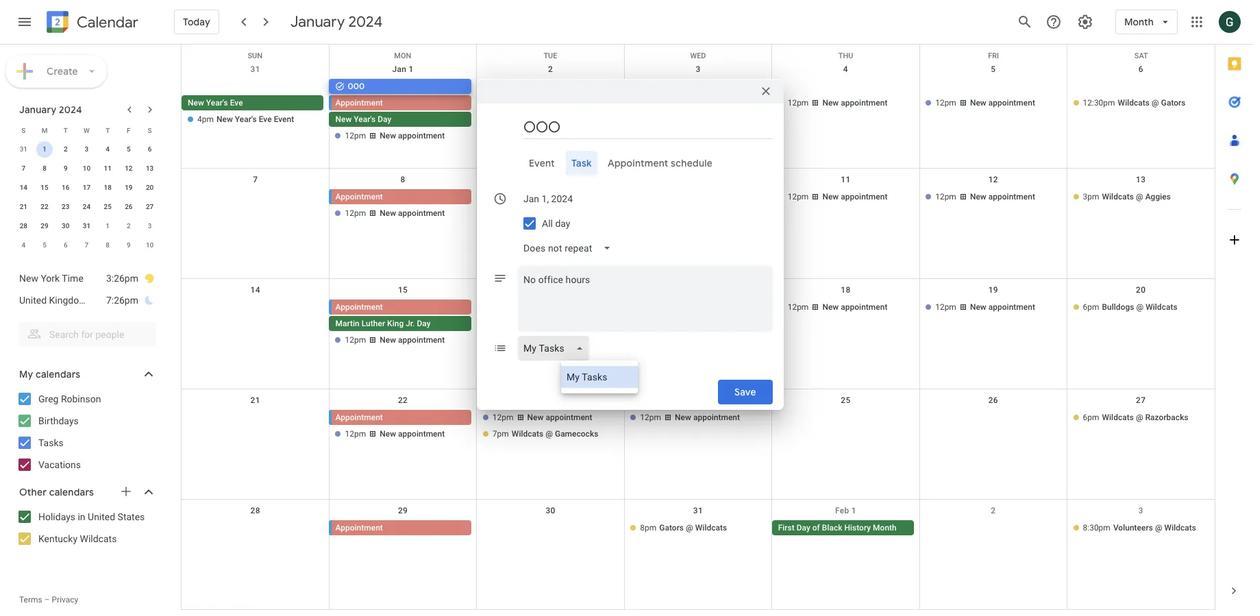 Task type: locate. For each thing, give the bounding box(es) containing it.
9 up '16' element
[[64, 165, 68, 172]]

december 31 element
[[15, 141, 32, 158]]

1 vertical spatial day
[[417, 319, 431, 328]]

10 up 17
[[83, 165, 91, 172]]

1 down m
[[43, 145, 47, 153]]

12 for january 2024
[[125, 165, 133, 172]]

0 vertical spatial 27
[[146, 203, 154, 210]]

first day of black history month
[[779, 523, 897, 533]]

@ left the gamecocks
[[546, 429, 553, 439]]

0 vertical spatial 16
[[62, 184, 70, 191]]

0 vertical spatial 5
[[992, 64, 996, 74]]

t
[[64, 126, 68, 134], [106, 126, 110, 134]]

0 horizontal spatial 22
[[41, 203, 48, 210]]

0 vertical spatial 20
[[146, 184, 154, 191]]

2024 up "ooo"
[[349, 12, 383, 32]]

0 vertical spatial 30
[[62, 222, 70, 230]]

1 horizontal spatial event
[[529, 157, 555, 169]]

0 vertical spatial 7
[[22, 165, 25, 172]]

calendars up greg
[[36, 368, 80, 381]]

2 vertical spatial 4
[[22, 241, 25, 249]]

appointment
[[546, 98, 593, 108], [694, 98, 740, 108], [841, 98, 888, 108], [989, 98, 1036, 108], [398, 131, 445, 141], [546, 192, 593, 202], [841, 192, 888, 202], [989, 192, 1036, 202], [398, 208, 445, 218], [841, 302, 888, 312], [989, 302, 1036, 312], [398, 335, 445, 345], [546, 413, 593, 422], [694, 413, 740, 422], [398, 429, 445, 439]]

1 vertical spatial 2024
[[59, 104, 82, 116]]

4 appointment button from the top
[[332, 410, 472, 425]]

1 vertical spatial january
[[19, 104, 57, 116]]

4 up 11 element
[[106, 145, 110, 153]]

list item up search for people "text box"
[[19, 289, 155, 311]]

7 down 4pm new year's eve event
[[253, 175, 258, 184]]

new year's eve button
[[182, 95, 324, 110]]

wed
[[691, 51, 707, 60]]

3pm wildcats @ aggies
[[1084, 192, 1172, 202]]

28 element
[[15, 218, 32, 234]]

1 horizontal spatial 7
[[85, 241, 89, 249]]

1 list item from the top
[[19, 267, 155, 289]]

terms
[[19, 595, 42, 605]]

18 inside grid
[[841, 285, 851, 295]]

greg
[[38, 394, 59, 405]]

19
[[125, 184, 133, 191], [989, 285, 999, 295]]

1 cell
[[34, 140, 55, 159]]

4pm new year's eve event
[[197, 114, 294, 124]]

@ right 12:30pm
[[1153, 98, 1160, 108]]

19 inside row group
[[125, 184, 133, 191]]

0 vertical spatial 9
[[64, 165, 68, 172]]

1 inside cell
[[43, 145, 47, 153]]

list item up united kingdom time 7:26pm
[[19, 267, 155, 289]]

year's down new year's eve button at the top left
[[235, 114, 257, 124]]

luther
[[362, 319, 385, 328]]

4pm
[[197, 114, 214, 124]]

february 9 element
[[121, 237, 137, 254]]

1 vertical spatial 29
[[398, 506, 408, 516]]

8
[[43, 165, 47, 172], [401, 175, 406, 184], [106, 241, 110, 249]]

task button
[[566, 151, 597, 176]]

year's for 4pm
[[235, 114, 257, 124]]

1 vertical spatial event
[[529, 157, 555, 169]]

9 down february 2 element
[[127, 241, 131, 249]]

13 up 20 element
[[146, 165, 154, 172]]

my calendars button
[[3, 363, 170, 385]]

8:30pm
[[1084, 523, 1111, 533]]

12pm
[[493, 98, 514, 108], [641, 98, 662, 108], [788, 98, 809, 108], [936, 98, 957, 108], [345, 131, 366, 141], [493, 192, 514, 202], [788, 192, 809, 202], [936, 192, 957, 202], [345, 208, 366, 218], [788, 302, 809, 312], [936, 302, 957, 312], [345, 335, 366, 345], [493, 413, 514, 422], [641, 413, 662, 422], [345, 429, 366, 439]]

calendars for my calendars
[[36, 368, 80, 381]]

0 vertical spatial 8
[[43, 165, 47, 172]]

cell containing ooo
[[329, 79, 477, 145]]

0 horizontal spatial event
[[274, 114, 294, 124]]

13 inside january 2024 grid
[[146, 165, 154, 172]]

1 s from the left
[[21, 126, 26, 134]]

0 horizontal spatial 2024
[[59, 104, 82, 116]]

6pm for 6pm wildcats @ razorbacks
[[1084, 413, 1100, 422]]

wildcats inside other calendars list
[[80, 533, 117, 544]]

2 horizontal spatial 5
[[992, 64, 996, 74]]

wildcats inside button
[[547, 208, 579, 218]]

appointment schedule
[[608, 157, 713, 169]]

1 horizontal spatial 16
[[546, 285, 556, 295]]

united down york
[[19, 295, 47, 306]]

26
[[125, 203, 133, 210], [989, 396, 999, 405]]

year's for appointment
[[354, 114, 376, 124]]

29 inside grid
[[398, 506, 408, 516]]

0 horizontal spatial 25
[[104, 203, 112, 210]]

united right in
[[88, 511, 115, 522]]

7 down 31 element
[[85, 241, 89, 249]]

6 down 30 element
[[64, 241, 68, 249]]

1 vertical spatial eve
[[259, 114, 272, 124]]

31 element
[[78, 218, 95, 234]]

event
[[274, 114, 294, 124], [529, 157, 555, 169]]

task
[[572, 157, 592, 169]]

14
[[20, 184, 27, 191], [251, 285, 260, 295]]

1 vertical spatial 14
[[251, 285, 260, 295]]

0 horizontal spatial 18
[[104, 184, 112, 191]]

1 vertical spatial 19
[[989, 285, 999, 295]]

2 s from the left
[[148, 126, 152, 134]]

1 vertical spatial calendars
[[49, 486, 94, 498]]

event down new year's eve button at the top left
[[274, 114, 294, 124]]

february 10 element
[[142, 237, 158, 254]]

month right history
[[874, 523, 897, 533]]

1 horizontal spatial 13
[[1137, 175, 1147, 184]]

17 element
[[78, 180, 95, 196]]

1 horizontal spatial united
[[88, 511, 115, 522]]

1 horizontal spatial gators
[[1162, 98, 1186, 108]]

0 vertical spatial month
[[1125, 16, 1155, 28]]

1 horizontal spatial january 2024
[[290, 12, 383, 32]]

list item containing new york time
[[19, 267, 155, 289]]

0 vertical spatial 29
[[41, 222, 48, 230]]

@ right bulldogs
[[1137, 302, 1144, 312]]

s up december 31 element
[[21, 126, 26, 134]]

0 horizontal spatial t
[[64, 126, 68, 134]]

17
[[83, 184, 91, 191]]

12
[[125, 165, 133, 172], [989, 175, 999, 184]]

0 vertical spatial 13
[[146, 165, 154, 172]]

@ right volunteers at the right bottom of the page
[[1156, 523, 1163, 533]]

10 element
[[78, 160, 95, 177]]

16 up 23 element
[[62, 184, 70, 191]]

5 down f
[[127, 145, 131, 153]]

20 up 6pm bulldogs @ wildcats
[[1137, 285, 1147, 295]]

task list list box
[[562, 361, 638, 394]]

february 5 element
[[36, 237, 53, 254]]

2 appointment button from the top
[[332, 189, 472, 204]]

list containing new york time
[[5, 262, 167, 317]]

2 horizontal spatial 6
[[1139, 64, 1144, 74]]

2 horizontal spatial 8
[[401, 175, 406, 184]]

1 horizontal spatial 23
[[546, 396, 556, 405]]

1 vertical spatial 23
[[546, 396, 556, 405]]

day
[[556, 218, 571, 229]]

8 for sun
[[401, 175, 406, 184]]

0 vertical spatial january
[[290, 12, 345, 32]]

14 element
[[15, 180, 32, 196]]

1 vertical spatial 6
[[148, 145, 152, 153]]

@ left razorbacks
[[1137, 413, 1144, 422]]

tab list
[[1216, 45, 1254, 572], [488, 151, 773, 176]]

1 horizontal spatial january
[[290, 12, 345, 32]]

8 down february 1 element
[[106, 241, 110, 249]]

27
[[146, 203, 154, 210], [1137, 396, 1147, 405]]

tue
[[544, 51, 558, 60]]

row
[[182, 45, 1216, 60], [182, 58, 1216, 169], [13, 121, 160, 140], [13, 140, 160, 159], [13, 159, 160, 178], [182, 169, 1216, 279], [13, 178, 160, 197], [13, 197, 160, 217], [13, 217, 160, 236], [13, 236, 160, 255], [182, 279, 1216, 389], [182, 389, 1216, 500], [182, 500, 1216, 610]]

22 element
[[36, 199, 53, 215]]

None field
[[518, 236, 623, 261], [518, 336, 595, 361], [518, 236, 623, 261], [518, 336, 595, 361]]

calendars inside my calendars dropdown button
[[36, 368, 80, 381]]

13 for sun
[[1137, 175, 1147, 184]]

list item
[[19, 267, 155, 289], [19, 289, 155, 311]]

5 down 29 element
[[43, 241, 47, 249]]

30 inside january 2024 grid
[[62, 222, 70, 230]]

8 down new year's day button at the left of page
[[401, 175, 406, 184]]

add other calendars image
[[119, 485, 133, 498]]

appointment inside appointment martin luther king jr. day
[[336, 302, 383, 312]]

6 inside "element"
[[64, 241, 68, 249]]

3pm
[[1084, 192, 1100, 202]]

10 for 10 element
[[83, 165, 91, 172]]

t left f
[[106, 126, 110, 134]]

2 t from the left
[[106, 126, 110, 134]]

0 horizontal spatial s
[[21, 126, 26, 134]]

2024
[[349, 12, 383, 32], [59, 104, 82, 116]]

14 inside grid
[[251, 285, 260, 295]]

eve
[[230, 98, 243, 108], [259, 114, 272, 124]]

1 vertical spatial 13
[[1137, 175, 1147, 184]]

sun
[[248, 51, 263, 60]]

month up sat
[[1125, 16, 1155, 28]]

today button
[[174, 5, 219, 38]]

4 down thu
[[844, 64, 849, 74]]

1 vertical spatial 28
[[251, 506, 260, 516]]

0 horizontal spatial tab list
[[488, 151, 773, 176]]

month inside dropdown button
[[1125, 16, 1155, 28]]

28 for 1
[[20, 222, 27, 230]]

event button
[[524, 151, 561, 176]]

28 inside grid
[[251, 506, 260, 516]]

14 inside january 2024 grid
[[20, 184, 27, 191]]

day down ooo button
[[378, 114, 392, 124]]

2024 down create
[[59, 104, 82, 116]]

2
[[548, 64, 553, 74], [64, 145, 68, 153], [127, 222, 131, 230], [992, 506, 996, 516]]

feb
[[836, 506, 850, 516]]

1 vertical spatial 27
[[1137, 396, 1147, 405]]

13 element
[[142, 160, 158, 177]]

28 inside january 2024 grid
[[20, 222, 27, 230]]

feb 1
[[836, 506, 857, 516]]

13 up 3pm wildcats @ aggies
[[1137, 175, 1147, 184]]

0 vertical spatial january 2024
[[290, 12, 383, 32]]

calendars
[[36, 368, 80, 381], [49, 486, 94, 498]]

15 up 22 element
[[41, 184, 48, 191]]

20 inside grid
[[146, 184, 154, 191]]

1 vertical spatial 7
[[253, 175, 258, 184]]

martin
[[336, 319, 360, 328]]

1 horizontal spatial 14
[[251, 285, 260, 295]]

10
[[83, 165, 91, 172], [146, 241, 154, 249]]

6pm for 6pm bulldogs @ wildcats
[[1084, 302, 1100, 312]]

6 down sat
[[1139, 64, 1144, 74]]

0 horizontal spatial 20
[[146, 184, 154, 191]]

0 horizontal spatial january
[[19, 104, 57, 116]]

@ left the aggies
[[1137, 192, 1144, 202]]

t left the w
[[64, 126, 68, 134]]

1 vertical spatial 15
[[398, 285, 408, 295]]

15 element
[[36, 180, 53, 196]]

calendars for other calendars
[[49, 486, 94, 498]]

None search field
[[0, 317, 170, 347]]

time up kingdom
[[62, 273, 84, 284]]

mon
[[394, 51, 412, 60]]

1 vertical spatial 30
[[546, 506, 556, 516]]

1
[[409, 64, 414, 74], [43, 145, 47, 153], [106, 222, 110, 230], [852, 506, 857, 516]]

day left of
[[797, 523, 811, 533]]

row containing sun
[[182, 45, 1216, 60]]

6pm bulldogs @ wildcats
[[1084, 302, 1178, 312]]

february 7 element
[[78, 237, 95, 254]]

appointment button for 15
[[332, 300, 472, 315]]

event up the start date text field
[[529, 157, 555, 169]]

2 vertical spatial 5
[[43, 241, 47, 249]]

6 up 13 element
[[148, 145, 152, 153]]

1 horizontal spatial 15
[[398, 285, 408, 295]]

list
[[5, 262, 167, 317]]

9
[[64, 165, 68, 172], [127, 241, 131, 249]]

1 horizontal spatial 5
[[127, 145, 131, 153]]

16 down 'all' in the top left of the page
[[546, 285, 556, 295]]

month button
[[1116, 5, 1179, 38]]

s right f
[[148, 126, 152, 134]]

2 horizontal spatial day
[[797, 523, 811, 533]]

31 up 8pm gators @ wildcats
[[694, 506, 704, 516]]

0 vertical spatial 12
[[125, 165, 133, 172]]

5
[[992, 64, 996, 74], [127, 145, 131, 153], [43, 241, 47, 249]]

0 vertical spatial 26
[[125, 203, 133, 210]]

29
[[41, 222, 48, 230], [398, 506, 408, 516]]

1 vertical spatial 10
[[146, 241, 154, 249]]

1 vertical spatial 16
[[546, 285, 556, 295]]

29 inside row group
[[41, 222, 48, 230]]

0 vertical spatial 28
[[20, 222, 27, 230]]

8 down 1 cell
[[43, 165, 47, 172]]

eve down new year's eve button at the top left
[[259, 114, 272, 124]]

row containing 4
[[13, 236, 160, 255]]

29 element
[[36, 218, 53, 234]]

0 horizontal spatial 5
[[43, 241, 47, 249]]

1 horizontal spatial 25
[[841, 396, 851, 405]]

16 inside grid
[[546, 285, 556, 295]]

0 horizontal spatial 7
[[22, 165, 25, 172]]

0 horizontal spatial eve
[[230, 98, 243, 108]]

time down 3:26pm
[[90, 295, 111, 306]]

10 down february 3 element
[[146, 241, 154, 249]]

tab list containing event
[[488, 151, 773, 176]]

united kingdom time 7:26pm
[[19, 295, 138, 306]]

0 vertical spatial 10
[[83, 165, 91, 172]]

0 vertical spatial gators
[[1162, 98, 1186, 108]]

6
[[1139, 64, 1144, 74], [148, 145, 152, 153], [64, 241, 68, 249]]

day inside appointment new year's day
[[378, 114, 392, 124]]

23 down '16' element
[[62, 203, 70, 210]]

7 down december 31 element
[[22, 165, 25, 172]]

new inside 'list item'
[[19, 273, 38, 284]]

time
[[62, 273, 84, 284], [90, 295, 111, 306]]

31 left 1 cell
[[20, 145, 27, 153]]

23
[[62, 203, 70, 210], [546, 396, 556, 405]]

cell
[[182, 79, 329, 145], [329, 79, 477, 145], [182, 189, 329, 222], [329, 189, 477, 222], [477, 189, 625, 222], [631, 194, 636, 200], [182, 300, 329, 349], [329, 300, 477, 349], [625, 300, 773, 349], [182, 410, 329, 443], [329, 410, 477, 443], [477, 410, 625, 443], [772, 410, 920, 443], [182, 520, 329, 537], [477, 520, 625, 537]]

0 horizontal spatial 14
[[20, 184, 27, 191]]

grid
[[181, 45, 1216, 610]]

year's inside button
[[206, 98, 228, 108]]

1 right jan
[[409, 64, 414, 74]]

11 for sun
[[841, 175, 851, 184]]

bulldogs
[[1103, 302, 1135, 312]]

1 horizontal spatial time
[[90, 295, 111, 306]]

day inside first day of black history month button
[[797, 523, 811, 533]]

12 inside row group
[[125, 165, 133, 172]]

28
[[20, 222, 27, 230], [251, 506, 260, 516]]

january 2024 up m
[[19, 104, 82, 116]]

27 up 6pm wildcats @ razorbacks
[[1137, 396, 1147, 405]]

year's down "ooo"
[[354, 114, 376, 124]]

1 horizontal spatial s
[[148, 126, 152, 134]]

0 vertical spatial event
[[274, 114, 294, 124]]

5 down the fri
[[992, 64, 996, 74]]

@
[[1153, 98, 1160, 108], [1137, 192, 1144, 202], [537, 208, 545, 218], [1137, 302, 1144, 312], [1137, 413, 1144, 422], [546, 429, 553, 439], [686, 523, 694, 533], [1156, 523, 1163, 533]]

10 for february 10 element
[[146, 241, 154, 249]]

0 horizontal spatial gators
[[660, 523, 684, 533]]

0 vertical spatial eve
[[230, 98, 243, 108]]

12 inside grid
[[989, 175, 999, 184]]

1 vertical spatial gators
[[660, 523, 684, 533]]

1 vertical spatial united
[[88, 511, 115, 522]]

row group
[[13, 140, 160, 255]]

appointment inside cell
[[398, 131, 445, 141]]

2 vertical spatial 6
[[64, 241, 68, 249]]

31 inside december 31 element
[[20, 145, 27, 153]]

31 down "24" element
[[83, 222, 91, 230]]

1 vertical spatial 11
[[841, 175, 851, 184]]

january 2024 up "ooo"
[[290, 12, 383, 32]]

1 horizontal spatial 27
[[1137, 396, 1147, 405]]

1 horizontal spatial 22
[[398, 396, 408, 405]]

1 horizontal spatial day
[[417, 319, 431, 328]]

1 horizontal spatial 8
[[106, 241, 110, 249]]

12 element
[[121, 160, 137, 177]]

2 6pm from the top
[[1084, 413, 1100, 422]]

29 for feb 1
[[398, 506, 408, 516]]

appointment inside appointment new year's day
[[336, 98, 383, 108]]

18 inside row group
[[104, 184, 112, 191]]

1 vertical spatial 18
[[841, 285, 851, 295]]

0 vertical spatial 18
[[104, 184, 112, 191]]

day right 'jr.'
[[417, 319, 431, 328]]

1 vertical spatial 21
[[251, 396, 260, 405]]

7
[[22, 165, 25, 172], [253, 175, 258, 184], [85, 241, 89, 249]]

february 1 element
[[100, 218, 116, 234]]

0 vertical spatial 4
[[844, 64, 849, 74]]

13
[[146, 165, 154, 172], [1137, 175, 1147, 184]]

eve up 4pm new year's eve event
[[230, 98, 243, 108]]

11 inside january 2024 grid
[[104, 165, 112, 172]]

0 horizontal spatial month
[[874, 523, 897, 533]]

1 horizontal spatial 30
[[546, 506, 556, 516]]

16
[[62, 184, 70, 191], [546, 285, 556, 295]]

@ right 8pm
[[686, 523, 694, 533]]

20 down 13 element
[[146, 184, 154, 191]]

other calendars list
[[3, 506, 170, 550]]

appointment
[[336, 98, 383, 108], [608, 157, 669, 169], [336, 192, 383, 202], [336, 302, 383, 312], [336, 413, 383, 422], [336, 523, 383, 533]]

2 horizontal spatial 7
[[253, 175, 258, 184]]

february 3 element
[[142, 218, 158, 234]]

calendars up in
[[49, 486, 94, 498]]

@ down the start date text field
[[537, 208, 545, 218]]

23 up 7pm wildcats @ gamecocks
[[546, 396, 556, 405]]

15 up appointment martin luther king jr. day
[[398, 285, 408, 295]]

new year's eve
[[188, 98, 243, 108]]

year's inside appointment new year's day
[[354, 114, 376, 124]]

gamecocks
[[555, 429, 599, 439]]

0 horizontal spatial 21
[[20, 203, 27, 210]]

25 inside grid
[[841, 396, 851, 405]]

0 vertical spatial 14
[[20, 184, 27, 191]]

Add title text field
[[524, 117, 773, 138]]

3 appointment button from the top
[[332, 300, 472, 315]]

1 vertical spatial january 2024
[[19, 104, 82, 116]]

new appointment
[[528, 98, 593, 108], [675, 98, 740, 108], [823, 98, 888, 108], [971, 98, 1036, 108], [380, 131, 445, 141], [528, 192, 593, 202], [823, 192, 888, 202], [971, 192, 1036, 202], [380, 208, 445, 218], [823, 302, 888, 312], [971, 302, 1036, 312], [380, 335, 445, 345], [528, 413, 593, 422], [675, 413, 740, 422], [380, 429, 445, 439]]

time for kingdom
[[90, 295, 111, 306]]

4 down 28 element
[[22, 241, 25, 249]]

1 vertical spatial 26
[[989, 396, 999, 405]]

january 2024
[[290, 12, 383, 32], [19, 104, 82, 116]]

f
[[127, 126, 131, 134]]

day inside appointment martin luther king jr. day
[[417, 319, 431, 328]]

year's up 4pm
[[206, 98, 228, 108]]

calendars inside other calendars 'dropdown button'
[[49, 486, 94, 498]]

27 element
[[142, 199, 158, 215]]

1 6pm from the top
[[1084, 302, 1100, 312]]

terms link
[[19, 595, 42, 605]]

0 horizontal spatial 11
[[104, 165, 112, 172]]

–
[[44, 595, 50, 605]]

@ for 8pm gators @ wildcats
[[686, 523, 694, 533]]

3 down the w
[[85, 145, 89, 153]]

united
[[19, 295, 47, 306], [88, 511, 115, 522]]

2 list item from the top
[[19, 289, 155, 311]]

21
[[20, 203, 27, 210], [251, 396, 260, 405]]

27 down 20 element
[[146, 203, 154, 210]]

1 vertical spatial time
[[90, 295, 111, 306]]



Task type: describe. For each thing, give the bounding box(es) containing it.
other calendars button
[[3, 481, 170, 503]]

event inside cell
[[274, 114, 294, 124]]

23 inside january 2024 grid
[[62, 203, 70, 210]]

7 for sun
[[253, 175, 258, 184]]

8:30pm volunteers @ wildcats
[[1084, 523, 1197, 533]]

30 element
[[57, 218, 74, 234]]

18 element
[[100, 180, 116, 196]]

calendar heading
[[74, 13, 138, 32]]

jan 1
[[393, 64, 414, 74]]

list item containing united kingdom time
[[19, 289, 155, 311]]

25 inside 25 element
[[104, 203, 112, 210]]

0 horizontal spatial 9
[[64, 165, 68, 172]]

12:30pm
[[1084, 98, 1116, 108]]

30 for feb 1
[[546, 506, 556, 516]]

28 for feb 1
[[251, 506, 260, 516]]

holidays
[[38, 511, 75, 522]]

@ for 12:30pm wildcats @ gators
[[1153, 98, 1160, 108]]

tasks
[[38, 437, 64, 448]]

holidays in united states
[[38, 511, 145, 522]]

my calendars
[[19, 368, 80, 381]]

my
[[19, 368, 33, 381]]

razorbacks
[[1146, 413, 1189, 422]]

27 inside grid
[[1137, 396, 1147, 405]]

@ for 8:30pm volunteers @ wildcats
[[1156, 523, 1163, 533]]

1 horizontal spatial 21
[[251, 396, 260, 405]]

york
[[41, 273, 60, 284]]

20 element
[[142, 180, 158, 196]]

row containing s
[[13, 121, 160, 140]]

appointment schedule button
[[603, 151, 719, 176]]

31 down sun
[[251, 64, 260, 74]]

23 element
[[57, 199, 74, 215]]

Start date text field
[[524, 191, 574, 207]]

kentucky
[[38, 533, 78, 544]]

7 for january 2024
[[22, 165, 25, 172]]

cell containing new year's eve
[[182, 79, 329, 145]]

@ for 6pm wildcats @ razorbacks
[[1137, 413, 1144, 422]]

row group containing 31
[[13, 140, 160, 255]]

february 6 element
[[57, 237, 74, 254]]

1 right feb on the right of page
[[852, 506, 857, 516]]

january 2024 grid
[[13, 121, 160, 255]]

12pm inside cell
[[345, 131, 366, 141]]

create button
[[5, 55, 107, 88]]

black
[[823, 523, 843, 533]]

first
[[779, 523, 795, 533]]

3 up 8:30pm volunteers @ wildcats
[[1139, 506, 1144, 516]]

@ for 3pm wildcats @ aggies
[[1137, 192, 1144, 202]]

history
[[845, 523, 871, 533]]

22 inside january 2024 grid
[[41, 203, 48, 210]]

appointment button for 8
[[332, 189, 472, 204]]

tigers
[[512, 208, 535, 218]]

Search for people text field
[[27, 322, 148, 347]]

7pm
[[493, 429, 509, 439]]

first day of black history month button
[[772, 520, 915, 535]]

thu
[[839, 51, 854, 60]]

create
[[47, 65, 78, 77]]

aggies
[[1146, 192, 1172, 202]]

7pm wildcats @ gamecocks
[[493, 429, 599, 439]]

king
[[387, 319, 404, 328]]

6 inside grid
[[1139, 64, 1144, 74]]

eve inside button
[[230, 98, 243, 108]]

privacy link
[[52, 595, 78, 605]]

1 horizontal spatial eve
[[259, 114, 272, 124]]

birthdays
[[38, 415, 79, 426]]

february 4 element
[[15, 237, 32, 254]]

my calendars list
[[3, 388, 170, 476]]

event inside 'button'
[[529, 157, 555, 169]]

of
[[813, 523, 821, 533]]

jan
[[393, 64, 407, 74]]

6pm wildcats @ razorbacks
[[1084, 413, 1189, 422]]

tigers @ wildcats
[[512, 208, 579, 218]]

7 inside february 7 element
[[85, 241, 89, 249]]

new inside appointment new year's day
[[336, 114, 352, 124]]

15 inside grid
[[398, 285, 408, 295]]

february 2 element
[[121, 218, 137, 234]]

new year's day button
[[329, 112, 472, 127]]

29 for 1
[[41, 222, 48, 230]]

1 horizontal spatial 26
[[989, 396, 999, 405]]

30 for 1
[[62, 222, 70, 230]]

my tasks option
[[562, 366, 638, 388]]

new inside button
[[188, 98, 204, 108]]

time for york
[[62, 273, 84, 284]]

all
[[542, 218, 553, 229]]

@ for 6pm bulldogs @ wildcats
[[1137, 302, 1144, 312]]

appointment martin luther king jr. day
[[336, 302, 431, 328]]

martin luther king jr. day button
[[329, 316, 472, 331]]

5 appointment button from the top
[[332, 520, 472, 535]]

31 inside 31 element
[[83, 222, 91, 230]]

8 inside "element"
[[106, 241, 110, 249]]

vacations
[[38, 459, 81, 470]]

new york time
[[19, 273, 84, 284]]

grid containing 31
[[181, 45, 1216, 610]]

26 element
[[121, 199, 137, 215]]

@ inside button
[[537, 208, 545, 218]]

fri
[[989, 51, 1000, 60]]

kingdom
[[49, 295, 87, 306]]

5 inside february 5 element
[[43, 241, 47, 249]]

privacy
[[52, 595, 78, 605]]

0 horizontal spatial united
[[19, 295, 47, 306]]

united inside other calendars list
[[88, 511, 115, 522]]

appointment button for 22
[[332, 410, 472, 425]]

11 element
[[100, 160, 116, 177]]

13 for january 2024
[[146, 165, 154, 172]]

1 t from the left
[[64, 126, 68, 134]]

ooo
[[348, 82, 365, 91]]

w
[[84, 126, 90, 134]]

robinson
[[61, 394, 101, 405]]

3 down 27 element
[[148, 222, 152, 230]]

all day
[[542, 218, 571, 229]]

sat
[[1135, 51, 1149, 60]]

12:30pm wildcats @ gators
[[1084, 98, 1186, 108]]

1 horizontal spatial 6
[[148, 145, 152, 153]]

other
[[19, 486, 47, 498]]

4 inside grid
[[844, 64, 849, 74]]

calendar
[[77, 13, 138, 32]]

today
[[183, 16, 210, 28]]

month inside button
[[874, 523, 897, 533]]

volunteers
[[1114, 523, 1154, 533]]

26 inside january 2024 grid
[[125, 203, 133, 210]]

7:26pm
[[106, 295, 138, 306]]

greg robinson
[[38, 394, 101, 405]]

1 down 25 element
[[106, 222, 110, 230]]

4 inside february 4 element
[[22, 241, 25, 249]]

27 inside january 2024 grid
[[146, 203, 154, 210]]

21 inside 'element'
[[20, 203, 27, 210]]

15 inside row group
[[41, 184, 48, 191]]

schedule
[[672, 157, 713, 169]]

1 vertical spatial 5
[[127, 145, 131, 153]]

ooo button
[[329, 79, 472, 94]]

main drawer image
[[16, 14, 33, 30]]

1 vertical spatial 4
[[106, 145, 110, 153]]

1 horizontal spatial tab list
[[1216, 45, 1254, 572]]

states
[[118, 511, 145, 522]]

terms – privacy
[[19, 595, 78, 605]]

kentucky wildcats
[[38, 533, 117, 544]]

8pm gators @ wildcats
[[641, 523, 728, 533]]

@ for 7pm wildcats @ gamecocks
[[546, 429, 553, 439]]

3:26pm
[[106, 273, 138, 284]]

1 vertical spatial 9
[[127, 241, 131, 249]]

11 for january 2024
[[104, 165, 112, 172]]

25 element
[[100, 199, 116, 215]]

19 element
[[121, 180, 137, 196]]

other calendars
[[19, 486, 94, 498]]

16 inside row group
[[62, 184, 70, 191]]

1 appointment button from the top
[[332, 95, 472, 110]]

8 for january 2024
[[43, 165, 47, 172]]

february 8 element
[[100, 237, 116, 254]]

19 inside grid
[[989, 285, 999, 295]]

12 for sun
[[989, 175, 999, 184]]

3 down wed
[[696, 64, 701, 74]]

appointment new year's day
[[336, 98, 392, 124]]

0 vertical spatial 2024
[[349, 12, 383, 32]]

24 element
[[78, 199, 95, 215]]

1 vertical spatial 22
[[398, 396, 408, 405]]

calendar element
[[44, 8, 138, 38]]

21 element
[[15, 199, 32, 215]]

jr.
[[406, 319, 415, 328]]

m
[[42, 126, 48, 134]]

settings menu image
[[1078, 14, 1094, 30]]

in
[[78, 511, 85, 522]]

1 vertical spatial 20
[[1137, 285, 1147, 295]]

8pm
[[641, 523, 657, 533]]

16 element
[[57, 180, 74, 196]]

tigers @ wildcats button
[[477, 206, 619, 221]]

Add description text field
[[518, 272, 773, 321]]

24
[[83, 203, 91, 210]]



Task type: vqa. For each thing, say whether or not it's contained in the screenshot.


